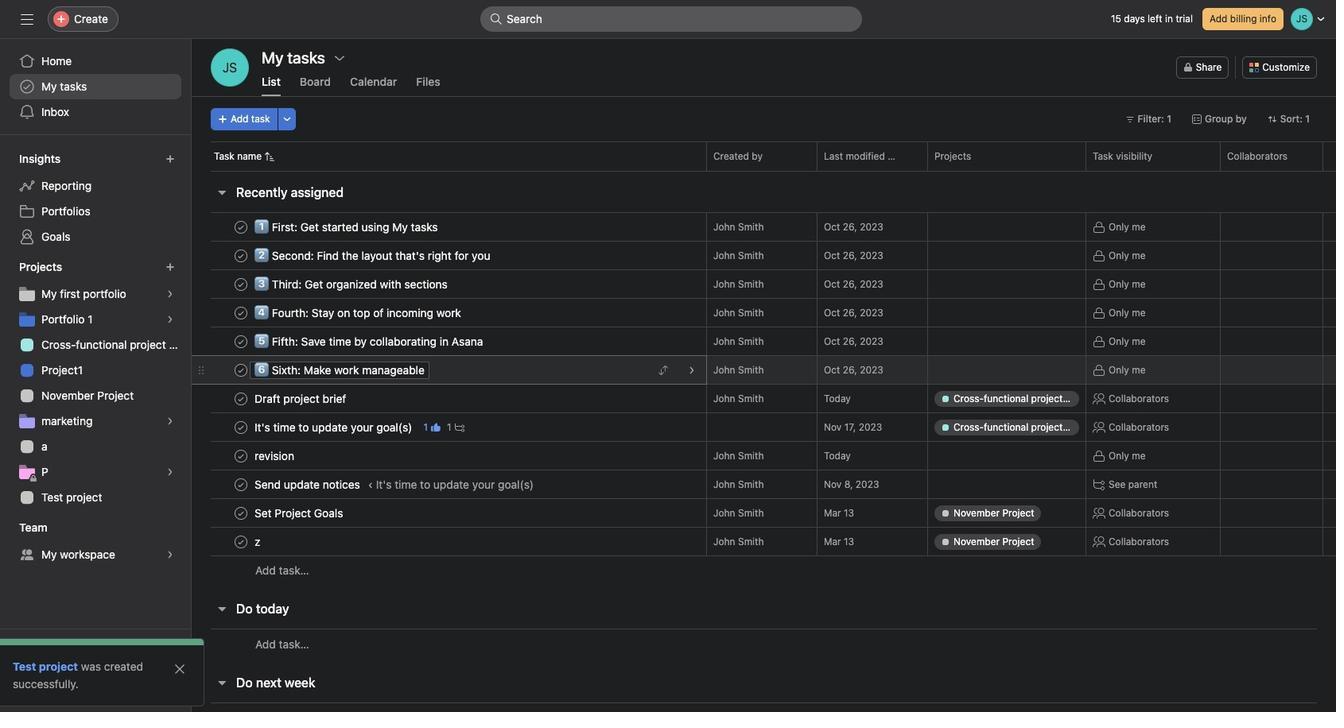 Task type: vqa. For each thing, say whether or not it's contained in the screenshot.
top octopus specimen
no



Task type: describe. For each thing, give the bounding box(es) containing it.
see details, p image
[[165, 468, 175, 477]]

mark complete image for task name text field inside the 6️⃣ sixth: make work manageable cell
[[231, 361, 251, 380]]

teams element
[[0, 514, 191, 571]]

mark complete image for send update notices cell at the bottom of the page
[[231, 475, 251, 494]]

linked projects for 6️⃣ sixth: make work manageable cell
[[927, 355, 1086, 385]]

mark complete checkbox for set project goals cell
[[231, 504, 251, 523]]

2️⃣ second: find the layout that's right for you cell
[[192, 241, 706, 270]]

global element
[[0, 39, 191, 134]]

see details, marketing image
[[165, 417, 175, 426]]

new insights image
[[165, 154, 175, 164]]

details image
[[687, 365, 697, 375]]

1️⃣ first: get started using my tasks cell
[[192, 212, 706, 242]]

mark complete image inside draft project brief cell
[[231, 389, 251, 408]]

draft project brief cell
[[192, 384, 706, 414]]

task name text field for 1️⃣ first: get started using my tasks cell
[[251, 219, 443, 235]]

task name text field for it's time to update your goal(s) cell
[[251, 420, 417, 435]]

task name text field for mark complete checkbox within revision cell
[[251, 448, 299, 464]]

mark complete image for task name text field within the 2️⃣ second: find the layout that's right for you cell
[[231, 246, 251, 265]]

mark complete image for 5️⃣ fifth: save time by collaborating in asana cell
[[231, 332, 251, 351]]

mark complete checkbox for 3️⃣ third: get organized with sections cell
[[231, 275, 251, 294]]

mark complete checkbox for draft project brief cell
[[231, 389, 251, 408]]

mark complete checkbox for 1️⃣ first: get started using my tasks cell
[[231, 218, 251, 237]]

mark complete image for 4️⃣ fourth: stay on top of incoming work cell
[[231, 303, 251, 322]]

mark complete image for set project goals cell
[[231, 504, 251, 523]]

task name text field for mark complete option in the 5️⃣ fifth: save time by collaborating in asana cell
[[251, 334, 488, 350]]

revision cell
[[192, 441, 706, 471]]

collapse task list for this group image
[[216, 603, 228, 616]]

linked projects for 5️⃣ fifth: save time by collaborating in asana cell
[[927, 327, 1086, 356]]

mark complete image for task name text field in 1️⃣ first: get started using my tasks cell
[[231, 218, 251, 237]]

hide sidebar image
[[21, 13, 33, 25]]

insights element
[[0, 145, 191, 253]]

mark complete checkbox for z cell
[[231, 532, 251, 552]]

mark complete image for it's time to update your goal(s) cell
[[231, 418, 251, 437]]

view profile settings image
[[211, 49, 249, 87]]

z cell
[[192, 527, 706, 557]]

mark complete checkbox for it's time to update your goal(s) cell
[[231, 418, 251, 437]]

linked projects for 4️⃣ fourth: stay on top of incoming work cell
[[927, 298, 1086, 328]]

task name text field for mark complete checkbox within draft project brief cell
[[251, 391, 351, 407]]

mark complete checkbox for 5️⃣ fifth: save time by collaborating in asana cell
[[231, 332, 251, 351]]



Task type: locate. For each thing, give the bounding box(es) containing it.
task name text field inside it's time to update your goal(s) cell
[[251, 420, 417, 435]]

5 mark complete image from the top
[[231, 475, 251, 494]]

3 mark complete checkbox from the top
[[231, 332, 251, 351]]

task name text field inside 4️⃣ fourth: stay on top of incoming work cell
[[251, 305, 466, 321]]

2 task name text field from the top
[[251, 334, 488, 350]]

1 task name text field from the top
[[251, 305, 466, 321]]

2 mark complete image from the top
[[231, 332, 251, 351]]

mark complete checkbox inside revision cell
[[231, 447, 251, 466]]

1 vertical spatial collapse task list for this group image
[[216, 677, 228, 690]]

5 mark complete image from the top
[[231, 389, 251, 408]]

see details, my first portfolio image
[[165, 289, 175, 299]]

1 like. you liked this task image
[[431, 423, 441, 432]]

0 vertical spatial collapse task list for this group image
[[216, 186, 228, 199]]

Task name text field
[[251, 305, 466, 321], [251, 334, 488, 350], [251, 391, 351, 407], [251, 448, 299, 464], [251, 477, 365, 493], [251, 534, 269, 550]]

3️⃣ third: get organized with sections cell
[[192, 270, 706, 299]]

3 task name text field from the top
[[251, 276, 452, 292]]

4 mark complete image from the top
[[231, 361, 251, 380]]

2 mark complete checkbox from the top
[[231, 275, 251, 294]]

4 mark complete checkbox from the top
[[231, 418, 251, 437]]

see details, my workspace image
[[165, 550, 175, 560]]

new project or portfolio image
[[165, 262, 175, 272]]

linked projects for send update notices cell
[[927, 470, 1086, 499]]

4️⃣ fourth: stay on top of incoming work cell
[[192, 298, 706, 328]]

task name text field inside 6️⃣ sixth: make work manageable cell
[[251, 362, 429, 378]]

mark complete image for task name text field inside 3️⃣ third: get organized with sections cell
[[231, 275, 251, 294]]

mark complete image for revision cell
[[231, 447, 251, 466]]

task name text field for set project goals cell
[[251, 505, 348, 521]]

2 mark complete checkbox from the top
[[231, 303, 251, 322]]

Mark complete checkbox
[[231, 246, 251, 265], [231, 275, 251, 294], [231, 332, 251, 351], [231, 361, 251, 380], [231, 475, 251, 494], [231, 532, 251, 552]]

6 task name text field from the top
[[251, 534, 269, 550]]

task name text field for 3️⃣ third: get organized with sections cell
[[251, 276, 452, 292]]

mark complete checkbox inside 6️⃣ sixth: make work manageable cell
[[231, 361, 251, 380]]

more actions image
[[282, 115, 292, 124]]

mark complete checkbox inside 2️⃣ second: find the layout that's right for you cell
[[231, 246, 251, 265]]

task name text field inside 3️⃣ third: get organized with sections cell
[[251, 276, 452, 292]]

linked projects for 1️⃣ first: get started using my tasks cell
[[927, 212, 1086, 242]]

mark complete checkbox inside 3️⃣ third: get organized with sections cell
[[231, 275, 251, 294]]

task name text field for mark complete option within send update notices cell
[[251, 477, 365, 493]]

mark complete checkbox inside set project goals cell
[[231, 504, 251, 523]]

mark complete image inside send update notices cell
[[231, 475, 251, 494]]

mark complete checkbox inside send update notices cell
[[231, 475, 251, 494]]

mark complete checkbox for send update notices cell at the bottom of the page
[[231, 475, 251, 494]]

mark complete checkbox for revision cell
[[231, 447, 251, 466]]

mark complete image inside z cell
[[231, 532, 251, 552]]

2 collapse task list for this group image from the top
[[216, 677, 228, 690]]

5 mark complete checkbox from the top
[[231, 447, 251, 466]]

mark complete checkbox inside z cell
[[231, 532, 251, 552]]

3 task name text field from the top
[[251, 391, 351, 407]]

mark complete image inside 2️⃣ second: find the layout that's right for you cell
[[231, 246, 251, 265]]

6 mark complete image from the top
[[231, 504, 251, 523]]

3 mark complete image from the top
[[231, 418, 251, 437]]

task name text field inside revision cell
[[251, 448, 299, 464]]

mark complete image inside 4️⃣ fourth: stay on top of incoming work cell
[[231, 303, 251, 322]]

close image
[[173, 663, 186, 676]]

3 mark complete image from the top
[[231, 275, 251, 294]]

see details, portfolio 1 image
[[165, 315, 175, 324]]

linked projects for 2️⃣ second: find the layout that's right for you cell
[[927, 241, 1086, 270]]

it's time to update your goal(s) cell
[[192, 413, 706, 442]]

task name text field inside 1️⃣ first: get started using my tasks cell
[[251, 219, 443, 235]]

task name text field inside z cell
[[251, 534, 269, 550]]

task name text field inside set project goals cell
[[251, 505, 348, 521]]

mark complete image
[[231, 303, 251, 322], [231, 332, 251, 351], [231, 418, 251, 437], [231, 447, 251, 466], [231, 475, 251, 494], [231, 504, 251, 523]]

1 mark complete image from the top
[[231, 303, 251, 322]]

1 task name text field from the top
[[251, 219, 443, 235]]

mark complete checkbox inside it's time to update your goal(s) cell
[[231, 418, 251, 437]]

creator for it's time to update your goal(s) cell
[[706, 413, 818, 442]]

Mark complete checkbox
[[231, 218, 251, 237], [231, 303, 251, 322], [231, 389, 251, 408], [231, 418, 251, 437], [231, 447, 251, 466], [231, 504, 251, 523]]

1 subtask image
[[455, 423, 464, 432]]

mark complete checkbox inside 1️⃣ first: get started using my tasks cell
[[231, 218, 251, 237]]

Task name text field
[[251, 219, 443, 235], [251, 248, 495, 264], [251, 276, 452, 292], [251, 362, 429, 378], [251, 420, 417, 435], [251, 505, 348, 521]]

prominent image
[[490, 13, 503, 25]]

2 task name text field from the top
[[251, 248, 495, 264]]

task name text field for 2️⃣ second: find the layout that's right for you cell
[[251, 248, 495, 264]]

projects element
[[0, 253, 191, 514]]

4 task name text field from the top
[[251, 362, 429, 378]]

mark complete image inside 5️⃣ fifth: save time by collaborating in asana cell
[[231, 332, 251, 351]]

mark complete image inside 3️⃣ third: get organized with sections cell
[[231, 275, 251, 294]]

mark complete image inside 1️⃣ first: get started using my tasks cell
[[231, 218, 251, 237]]

mark complete image inside it's time to update your goal(s) cell
[[231, 418, 251, 437]]

6 mark complete checkbox from the top
[[231, 504, 251, 523]]

mark complete checkbox inside 5️⃣ fifth: save time by collaborating in asana cell
[[231, 332, 251, 351]]

list box
[[480, 6, 862, 32]]

5 mark complete checkbox from the top
[[231, 475, 251, 494]]

collapse task list for this group image
[[216, 186, 228, 199], [216, 677, 228, 690]]

show options image
[[333, 52, 346, 64]]

4 task name text field from the top
[[251, 448, 299, 464]]

task name text field inside 2️⃣ second: find the layout that's right for you cell
[[251, 248, 495, 264]]

set project goals cell
[[192, 499, 706, 528]]

1 collapse task list for this group image from the top
[[216, 186, 228, 199]]

mark complete checkbox inside draft project brief cell
[[231, 389, 251, 408]]

task name text field for 6️⃣ sixth: make work manageable cell
[[251, 362, 429, 378]]

header recently assigned tree grid
[[192, 212, 1336, 585]]

linked projects for revision cell
[[927, 441, 1086, 471]]

mark complete image inside set project goals cell
[[231, 504, 251, 523]]

mark complete checkbox for 4️⃣ fourth: stay on top of incoming work cell
[[231, 303, 251, 322]]

6️⃣ sixth: make work manageable cell
[[192, 355, 707, 385]]

1 mark complete image from the top
[[231, 218, 251, 237]]

1 mark complete checkbox from the top
[[231, 246, 251, 265]]

mark complete checkbox inside 4️⃣ fourth: stay on top of incoming work cell
[[231, 303, 251, 322]]

6 mark complete checkbox from the top
[[231, 532, 251, 552]]

5️⃣ fifth: save time by collaborating in asana cell
[[192, 327, 706, 356]]

mark complete checkbox for 2️⃣ second: find the layout that's right for you cell
[[231, 246, 251, 265]]

mark complete checkbox for 6️⃣ sixth: make work manageable cell
[[231, 361, 251, 380]]

mark complete image
[[231, 218, 251, 237], [231, 246, 251, 265], [231, 275, 251, 294], [231, 361, 251, 380], [231, 389, 251, 408], [231, 532, 251, 552]]

3 mark complete checkbox from the top
[[231, 389, 251, 408]]

6 task name text field from the top
[[251, 505, 348, 521]]

5 task name text field from the top
[[251, 420, 417, 435]]

linked projects for 3️⃣ third: get organized with sections cell
[[927, 270, 1086, 299]]

task name text field inside send update notices cell
[[251, 477, 365, 493]]

task name text field inside draft project brief cell
[[251, 391, 351, 407]]

6 mark complete image from the top
[[231, 532, 251, 552]]

send update notices cell
[[192, 470, 706, 499]]

5 task name text field from the top
[[251, 477, 365, 493]]

mark complete image inside revision cell
[[231, 447, 251, 466]]

row
[[192, 142, 1336, 171], [211, 170, 1336, 172], [192, 212, 1336, 242], [192, 241, 1336, 270], [192, 270, 1336, 299], [192, 298, 1336, 328], [192, 327, 1336, 356], [192, 355, 1336, 385], [192, 384, 1336, 414], [192, 413, 1336, 442], [192, 441, 1336, 471], [192, 470, 1336, 499], [192, 499, 1336, 528], [192, 527, 1336, 557], [192, 556, 1336, 585], [192, 629, 1336, 659], [192, 703, 1336, 713]]

task name text field for mark complete checkbox within 4️⃣ fourth: stay on top of incoming work cell
[[251, 305, 466, 321]]

task name text field inside 5️⃣ fifth: save time by collaborating in asana cell
[[251, 334, 488, 350]]

1 mark complete checkbox from the top
[[231, 218, 251, 237]]

4 mark complete image from the top
[[231, 447, 251, 466]]

2 mark complete image from the top
[[231, 246, 251, 265]]

4 mark complete checkbox from the top
[[231, 361, 251, 380]]

task name text field for mark complete option in z cell
[[251, 534, 269, 550]]



